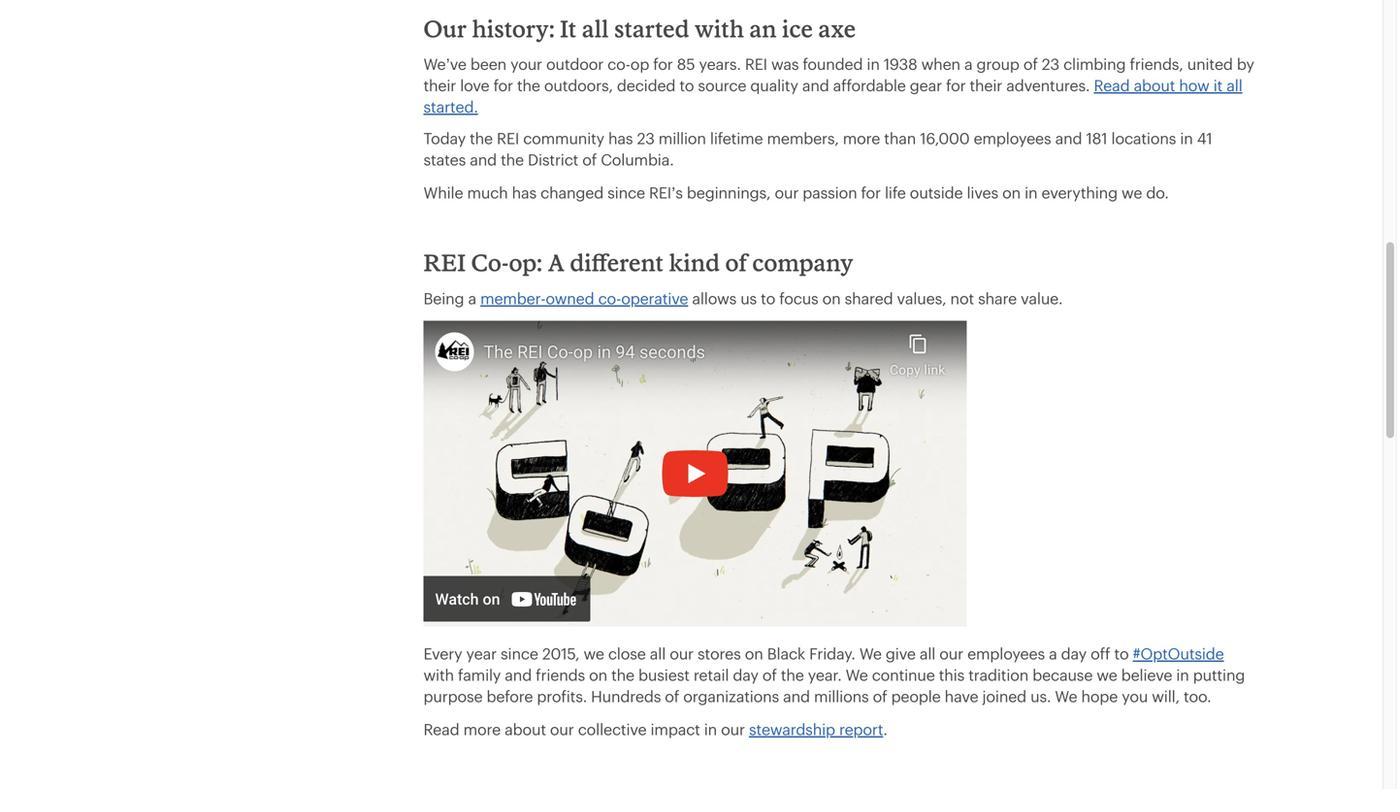 Task type: vqa. For each thing, say whether or not it's contained in the screenshot.


Task type: describe. For each thing, give the bounding box(es) containing it.
the inside we've been your outdoor co-op for 85 years. rei was founded in 1938 when a group of 23 climbing friends, united by their love for the outdoors, decided to source quality and affordable gear for their adventures.
[[517, 76, 541, 94]]

for down been
[[494, 76, 513, 94]]

organizations
[[684, 687, 780, 705]]

by
[[1238, 55, 1255, 73]]

of inside today the rei community has 23 million lifetime members, more than 16,000 employees and 181 locations in 41 states and the district of columbia.
[[583, 151, 597, 169]]

before
[[487, 687, 533, 705]]

collective
[[578, 720, 647, 738]]

181
[[1087, 129, 1108, 147]]

joined
[[983, 687, 1027, 705]]

life
[[885, 184, 906, 202]]

of inside we've been your outdoor co-op for 85 years. rei was founded in 1938 when a group of 23 climbing friends, united by their love for the outdoors, decided to source quality and affordable gear for their adventures.
[[1024, 55, 1038, 73]]

every
[[424, 644, 463, 662]]

rei co-op: a different kind of company
[[424, 249, 854, 276]]

employees
[[968, 644, 1046, 662]]

too.
[[1184, 687, 1212, 705]]

off
[[1091, 644, 1111, 662]]

district
[[528, 151, 579, 169]]

outdoor
[[547, 55, 604, 73]]

we've been your outdoor co-op for 85 years. rei was founded in 1938 when a group of 23 climbing friends, united by their love for the outdoors, decided to source quality and affordable gear for their adventures.
[[424, 55, 1255, 94]]

today the rei community has 23 million lifetime members, more than 16,000 employees and 181 locations in 41 states and the district of columbia.
[[424, 129, 1213, 169]]

member-owned co-operative link
[[481, 289, 689, 307]]

the down we close all
[[612, 666, 635, 684]]

not
[[951, 289, 975, 307]]

co- for operative
[[599, 289, 621, 307]]

outdoors,
[[545, 76, 613, 94]]

1 their from the left
[[424, 76, 456, 94]]

hundreds
[[591, 687, 661, 705]]

year.
[[808, 666, 842, 684]]

lives
[[967, 184, 999, 202]]

affordable
[[834, 76, 906, 94]]

about inside read about how it all started.
[[1134, 76, 1176, 94]]

states
[[424, 151, 466, 169]]

.
[[884, 720, 888, 738]]

climbing
[[1064, 55, 1126, 73]]

op:
[[509, 249, 543, 276]]

for left 85
[[654, 55, 673, 73]]

to inside we've been your outdoor co-op for 85 years. rei was founded in 1938 when a group of 23 climbing friends, united by their love for the outdoors, decided to source quality and affordable gear for their adventures.
[[680, 76, 694, 94]]

give
[[886, 644, 916, 662]]

read for more
[[424, 720, 460, 738]]

our history: it all started with an ice axe
[[424, 14, 856, 42]]

us
[[741, 289, 757, 307]]

gear
[[910, 76, 943, 94]]

an
[[750, 14, 777, 42]]

adventures.
[[1007, 76, 1091, 94]]

you
[[1122, 687, 1149, 705]]

will,
[[1153, 687, 1180, 705]]

history:
[[472, 14, 555, 42]]

the down black
[[781, 666, 804, 684]]

read about how it all started. link
[[424, 76, 1243, 116]]

2015,
[[543, 644, 580, 662]]

1 vertical spatial more
[[464, 720, 501, 738]]

friday.
[[810, 644, 856, 662]]

we close all
[[584, 644, 666, 662]]

when
[[922, 55, 961, 73]]

source
[[698, 76, 747, 94]]

of up being a member-owned co-operative allows us to focus on shared values, not share value.
[[726, 249, 747, 276]]

retail
[[694, 666, 729, 684]]

operative
[[621, 289, 689, 307]]

every year since 2015, we close all our stores on black friday. we give all our employees a day off to #optoutside with family and friends on the busiest retail day of the year. we continue this tradition because we believe in putting purpose before profits. hundreds of organizations and millions of people have joined us. we hope you will, too.
[[424, 644, 1246, 705]]

years.
[[699, 55, 741, 73]]

lifetime
[[711, 129, 763, 147]]

have
[[945, 687, 979, 705]]

started
[[614, 14, 690, 42]]

changed
[[541, 184, 604, 202]]

ice
[[782, 14, 813, 42]]

columbia.
[[601, 151, 674, 169]]

in right the impact
[[705, 720, 717, 738]]

1 vertical spatial about
[[505, 720, 546, 738]]

1 horizontal spatial to
[[761, 289, 776, 307]]

23 inside we've been your outdoor co-op for 85 years. rei was founded in 1938 when a group of 23 climbing friends, united by their love for the outdoors, decided to source quality and affordable gear for their adventures.
[[1042, 55, 1060, 73]]

much
[[467, 184, 508, 202]]

millions
[[814, 687, 869, 705]]

value.
[[1021, 289, 1063, 307]]

since inside every year since 2015, we close all our stores on black friday. we give all our employees a day off to #optoutside with family and friends on the busiest retail day of the year. we continue this tradition because we believe in putting purpose before profits. hundreds of organizations and millions of people have joined us. we hope you will, too.
[[501, 644, 539, 662]]

co-
[[471, 249, 509, 276]]

busiest
[[639, 666, 690, 684]]

our down organizations
[[721, 720, 745, 738]]

with inside every year since 2015, we close all our stores on black friday. we give all our employees a day off to #optoutside with family and friends on the busiest retail day of the year. we continue this tradition because we believe in putting purpose before profits. hundreds of organizations and millions of people have joined us. we hope you will, too.
[[424, 666, 454, 684]]

because
[[1033, 666, 1093, 684]]

hope
[[1082, 687, 1118, 705]]

group
[[977, 55, 1020, 73]]

founded
[[803, 55, 863, 73]]

of down continue
[[873, 687, 888, 705]]

our left passion
[[775, 184, 799, 202]]

kind
[[669, 249, 720, 276]]

more inside today the rei community has 23 million lifetime members, more than 16,000 employees and 181 locations in 41 states and the district of columbia.
[[843, 129, 881, 147]]

outside
[[910, 184, 963, 202]]

shared
[[845, 289, 894, 307]]

while
[[424, 184, 463, 202]]

a for with
[[1049, 644, 1058, 662]]

while much has changed since rei's beginnings, our passion for life outside lives on in everything we do.
[[424, 184, 1170, 202]]

1 horizontal spatial with
[[695, 14, 745, 42]]

been
[[471, 55, 507, 73]]

and up before
[[505, 666, 532, 684]]

all inside read about how it all started.
[[1227, 76, 1243, 94]]

for down when
[[947, 76, 966, 94]]

allows
[[693, 289, 737, 307]]

on right lives
[[1003, 184, 1021, 202]]

stewardship report link
[[749, 720, 884, 738]]

united
[[1188, 55, 1234, 73]]

on right focus at the top of page
[[823, 289, 841, 307]]

love
[[460, 76, 490, 94]]

we inside every year since 2015, we close all our stores on black friday. we give all our employees a day off to #optoutside with family and friends on the busiest retail day of the year. we continue this tradition because we believe in putting purpose before profits. hundreds of organizations and millions of people have joined us. we hope you will, too.
[[1097, 666, 1118, 684]]

year
[[466, 644, 497, 662]]

continue
[[872, 666, 936, 684]]

beginnings,
[[687, 184, 771, 202]]

a for friends,
[[965, 55, 973, 73]]

stewardship
[[749, 720, 836, 738]]



Task type: locate. For each thing, give the bounding box(es) containing it.
quality
[[751, 76, 799, 94]]

with up years. at the top right of page
[[695, 14, 745, 42]]

0 horizontal spatial we
[[1097, 666, 1118, 684]]

members,
[[767, 129, 839, 147]]

a right when
[[965, 55, 973, 73]]

employees and
[[974, 129, 1083, 147]]

being a member-owned co-operative allows us to focus on shared values, not share value.
[[424, 289, 1063, 307]]

to
[[680, 76, 694, 94], [761, 289, 776, 307], [1115, 644, 1129, 662]]

owned
[[546, 289, 595, 307]]

co- up decided
[[608, 55, 631, 73]]

#optoutside link
[[1133, 644, 1225, 662]]

report
[[840, 720, 884, 738]]

1 vertical spatial read
[[424, 720, 460, 738]]

85
[[677, 55, 696, 73]]

read for about
[[1095, 76, 1130, 94]]

decided
[[617, 76, 676, 94]]

more down before
[[464, 720, 501, 738]]

all
[[582, 14, 609, 42], [1227, 76, 1243, 94], [920, 644, 936, 662]]

do.
[[1147, 184, 1170, 202]]

we up millions
[[846, 666, 868, 684]]

locations
[[1112, 129, 1177, 147]]

values,
[[897, 289, 947, 307]]

0 horizontal spatial more
[[464, 720, 501, 738]]

0 horizontal spatial with
[[424, 666, 454, 684]]

how
[[1180, 76, 1210, 94]]

0 vertical spatial all
[[582, 14, 609, 42]]

a
[[548, 249, 565, 276]]

1938
[[884, 55, 918, 73]]

1 vertical spatial with
[[424, 666, 454, 684]]

for left life on the right top of the page
[[862, 184, 881, 202]]

of down busiest in the bottom of the page
[[665, 687, 680, 705]]

in inside today the rei community has 23 million lifetime members, more than 16,000 employees and 181 locations in 41 states and the district of columbia.
[[1181, 129, 1194, 147]]

co- for op
[[608, 55, 631, 73]]

to right the 'off'
[[1115, 644, 1129, 662]]

than
[[885, 129, 917, 147]]

1 horizontal spatial has
[[609, 129, 633, 147]]

0 horizontal spatial day
[[733, 666, 759, 684]]

this
[[939, 666, 965, 684]]

to right 'us'
[[761, 289, 776, 307]]

1 horizontal spatial a
[[965, 55, 973, 73]]

1 horizontal spatial more
[[843, 129, 881, 147]]

the down your at the top left of page
[[517, 76, 541, 94]]

on
[[1003, 184, 1021, 202], [823, 289, 841, 307], [745, 644, 764, 662], [589, 666, 608, 684]]

0 vertical spatial since
[[608, 184, 645, 202]]

purpose
[[424, 687, 483, 705]]

0 vertical spatial a
[[965, 55, 973, 73]]

1 horizontal spatial their
[[970, 76, 1003, 94]]

41
[[1198, 129, 1213, 147]]

their down we've
[[424, 76, 456, 94]]

our up this
[[940, 644, 964, 662]]

1 vertical spatial since
[[501, 644, 539, 662]]

read down the purpose
[[424, 720, 460, 738]]

rei inside we've been your outdoor co-op for 85 years. rei was founded in 1938 when a group of 23 climbing friends, united by their love for the outdoors, decided to source quality and affordable gear for their adventures.
[[745, 55, 768, 73]]

0 horizontal spatial about
[[505, 720, 546, 738]]

stores
[[698, 644, 741, 662]]

since
[[608, 184, 645, 202], [501, 644, 539, 662]]

people
[[892, 687, 941, 705]]

2 vertical spatial all
[[920, 644, 936, 662]]

0 vertical spatial rei
[[745, 55, 768, 73]]

1 horizontal spatial rei
[[497, 129, 519, 147]]

the right today
[[470, 129, 493, 147]]

a right being at the top left
[[468, 289, 477, 307]]

0 vertical spatial to
[[680, 76, 694, 94]]

1 horizontal spatial since
[[608, 184, 645, 202]]

0 horizontal spatial a
[[468, 289, 477, 307]]

passion
[[803, 184, 858, 202]]

with
[[695, 14, 745, 42], [424, 666, 454, 684]]

family
[[458, 666, 501, 684]]

0 vertical spatial with
[[695, 14, 745, 42]]

0 vertical spatial we
[[1122, 184, 1143, 202]]

read inside read about how it all started.
[[1095, 76, 1130, 94]]

for
[[654, 55, 673, 73], [494, 76, 513, 94], [947, 76, 966, 94], [862, 184, 881, 202]]

1 vertical spatial 23
[[637, 129, 655, 147]]

1 horizontal spatial we
[[1122, 184, 1143, 202]]

to inside every year since 2015, we close all our stores on black friday. we give all our employees a day off to #optoutside with family and friends on the busiest retail day of the year. we continue this tradition because we believe in putting purpose before profits. hundreds of organizations and millions of people have joined us. we hope you will, too.
[[1115, 644, 1129, 662]]

we've
[[424, 55, 467, 73]]

has up the columbia.
[[609, 129, 633, 147]]

0 horizontal spatial to
[[680, 76, 694, 94]]

all inside every year since 2015, we close all our stores on black friday. we give all our employees a day off to #optoutside with family and friends on the busiest retail day of the year. we continue this tradition because we believe in putting purpose before profits. hundreds of organizations and millions of people have joined us. we hope you will, too.
[[920, 644, 936, 662]]

and down founded
[[803, 76, 830, 94]]

and inside today the rei community has 23 million lifetime members, more than 16,000 employees and 181 locations in 41 states and the district of columbia.
[[470, 151, 497, 169]]

2 vertical spatial a
[[1049, 644, 1058, 662]]

0 vertical spatial more
[[843, 129, 881, 147]]

impact
[[651, 720, 701, 738]]

2 horizontal spatial rei
[[745, 55, 768, 73]]

in up the affordable
[[867, 55, 880, 73]]

tradition
[[969, 666, 1029, 684]]

has right much
[[512, 184, 537, 202]]

0 vertical spatial about
[[1134, 76, 1176, 94]]

read down climbing in the right of the page
[[1095, 76, 1130, 94]]

more left than
[[843, 129, 881, 147]]

our up busiest in the bottom of the page
[[670, 644, 694, 662]]

was
[[772, 55, 799, 73]]

2 horizontal spatial all
[[1227, 76, 1243, 94]]

of down community
[[583, 151, 597, 169]]

1 vertical spatial we
[[846, 666, 868, 684]]

about down before
[[505, 720, 546, 738]]

we
[[860, 644, 882, 662], [846, 666, 868, 684], [1056, 687, 1078, 705]]

1 vertical spatial co-
[[599, 289, 621, 307]]

co- inside we've been your outdoor co-op for 85 years. rei was founded in 1938 when a group of 23 climbing friends, united by their love for the outdoors, decided to source quality and affordable gear for their adventures.
[[608, 55, 631, 73]]

co-
[[608, 55, 631, 73], [599, 289, 621, 307]]

1 vertical spatial all
[[1227, 76, 1243, 94]]

1 horizontal spatial all
[[920, 644, 936, 662]]

23 up the columbia.
[[637, 129, 655, 147]]

0 horizontal spatial has
[[512, 184, 537, 202]]

co- down different
[[599, 289, 621, 307]]

axe
[[819, 14, 856, 42]]

we left give
[[860, 644, 882, 662]]

our
[[775, 184, 799, 202], [670, 644, 694, 662], [940, 644, 964, 662], [550, 720, 574, 738], [721, 720, 745, 738]]

profits.
[[537, 687, 587, 705]]

about down friends,
[[1134, 76, 1176, 94]]

1 horizontal spatial about
[[1134, 76, 1176, 94]]

member-
[[481, 289, 546, 307]]

0 horizontal spatial rei
[[424, 249, 466, 276]]

0 vertical spatial co-
[[608, 55, 631, 73]]

different
[[570, 249, 664, 276]]

16,000
[[920, 129, 970, 147]]

rei left community
[[497, 129, 519, 147]]

day up organizations
[[733, 666, 759, 684]]

2 horizontal spatial a
[[1049, 644, 1058, 662]]

in left 41
[[1181, 129, 1194, 147]]

2 horizontal spatial to
[[1115, 644, 1129, 662]]

2 their from the left
[[970, 76, 1003, 94]]

million
[[659, 129, 707, 147]]

in putting
[[1177, 666, 1246, 684]]

the left district
[[501, 151, 524, 169]]

in inside we've been your outdoor co-op for 85 years. rei was founded in 1938 when a group of 23 climbing friends, united by their love for the outdoors, decided to source quality and affordable gear for their adventures.
[[867, 55, 880, 73]]

0 horizontal spatial since
[[501, 644, 539, 662]]

we down the 'off'
[[1097, 666, 1118, 684]]

of up adventures.
[[1024, 55, 1038, 73]]

0 vertical spatial 23
[[1042, 55, 1060, 73]]

our
[[424, 14, 467, 42]]

1 vertical spatial rei
[[497, 129, 519, 147]]

2 vertical spatial to
[[1115, 644, 1129, 662]]

since right year
[[501, 644, 539, 662]]

2 vertical spatial rei
[[424, 249, 466, 276]]

1 horizontal spatial read
[[1095, 76, 1130, 94]]

your
[[511, 55, 543, 73]]

0 horizontal spatial 23
[[637, 129, 655, 147]]

believe
[[1122, 666, 1173, 684]]

0 vertical spatial has
[[609, 129, 633, 147]]

and up much
[[470, 151, 497, 169]]

and up stewardship on the bottom of page
[[784, 687, 810, 705]]

1 vertical spatial a
[[468, 289, 477, 307]]

0 vertical spatial read
[[1095, 76, 1130, 94]]

their down "group"
[[970, 76, 1003, 94]]

we down because
[[1056, 687, 1078, 705]]

rei's
[[649, 184, 683, 202]]

day
[[1062, 644, 1087, 662], [733, 666, 759, 684]]

to down 85
[[680, 76, 694, 94]]

a up because
[[1049, 644, 1058, 662]]

0 vertical spatial we
[[860, 644, 882, 662]]

rei inside today the rei community has 23 million lifetime members, more than 16,000 employees and 181 locations in 41 states and the district of columbia.
[[497, 129, 519, 147]]

our down the profits. in the left of the page
[[550, 720, 574, 738]]

1 vertical spatial to
[[761, 289, 776, 307]]

share
[[979, 289, 1017, 307]]

started.
[[424, 98, 478, 116]]

23 up adventures.
[[1042, 55, 1060, 73]]

rei up quality
[[745, 55, 768, 73]]

has inside today the rei community has 23 million lifetime members, more than 16,000 employees and 181 locations in 41 states and the district of columbia.
[[609, 129, 633, 147]]

friends
[[536, 666, 585, 684]]

in
[[867, 55, 880, 73], [1181, 129, 1194, 147], [1025, 184, 1038, 202], [705, 720, 717, 738]]

rei up being at the top left
[[424, 249, 466, 276]]

we left do.
[[1122, 184, 1143, 202]]

everything
[[1042, 184, 1118, 202]]

black
[[768, 644, 806, 662]]

community
[[523, 129, 605, 147]]

today
[[424, 129, 466, 147]]

read about how it all started.
[[424, 76, 1243, 116]]

a inside we've been your outdoor co-op for 85 years. rei was founded in 1938 when a group of 23 climbing friends, united by their love for the outdoors, decided to source quality and affordable gear for their adventures.
[[965, 55, 973, 73]]

1 horizontal spatial day
[[1062, 644, 1087, 662]]

0 vertical spatial day
[[1062, 644, 1087, 662]]

0 horizontal spatial read
[[424, 720, 460, 738]]

and inside we've been your outdoor co-op for 85 years. rei was founded in 1938 when a group of 23 climbing friends, united by their love for the outdoors, decided to source quality and affordable gear for their adventures.
[[803, 76, 830, 94]]

1 vertical spatial day
[[733, 666, 759, 684]]

on left black
[[745, 644, 764, 662]]

being
[[424, 289, 464, 307]]

1 vertical spatial has
[[512, 184, 537, 202]]

of down black
[[763, 666, 777, 684]]

1 vertical spatial we
[[1097, 666, 1118, 684]]

day up because
[[1062, 644, 1087, 662]]

0 horizontal spatial their
[[424, 76, 456, 94]]

since down the columbia.
[[608, 184, 645, 202]]

a inside every year since 2015, we close all our stores on black friday. we give all our employees a day off to #optoutside with family and friends on the busiest retail day of the year. we continue this tradition because we believe in putting purpose before profits. hundreds of organizations and millions of people have joined us. we hope you will, too.
[[1049, 644, 1058, 662]]

2 vertical spatial we
[[1056, 687, 1078, 705]]

with down every
[[424, 666, 454, 684]]

23 inside today the rei community has 23 million lifetime members, more than 16,000 employees and 181 locations in 41 states and the district of columbia.
[[637, 129, 655, 147]]

0 horizontal spatial all
[[582, 14, 609, 42]]

in left everything
[[1025, 184, 1038, 202]]

on down we close all
[[589, 666, 608, 684]]

focus
[[780, 289, 819, 307]]

1 horizontal spatial 23
[[1042, 55, 1060, 73]]



